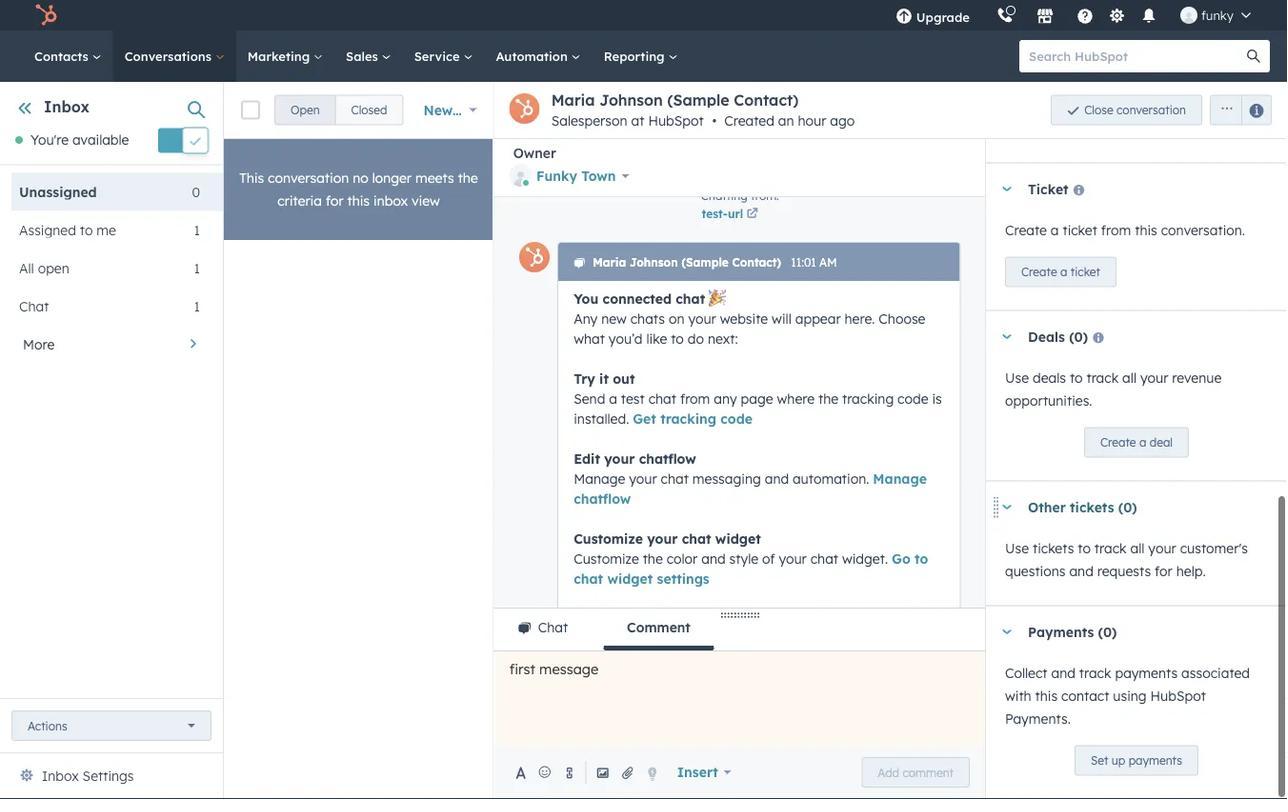 Task type: vqa. For each thing, say whether or not it's contained in the screenshot.
Create quote at top
no



Task type: describe. For each thing, give the bounding box(es) containing it.
help image
[[1077, 9, 1094, 26]]

calling icon image
[[997, 7, 1014, 25]]

create a ticket
[[1021, 265, 1101, 279]]

service
[[414, 48, 463, 64]]

set up payments link
[[1075, 746, 1199, 776]]

me
[[97, 221, 116, 238]]

to inside go to chat widget settings
[[914, 550, 928, 566]]

2 horizontal spatial (0)
[[1119, 499, 1137, 516]]

newest
[[424, 101, 472, 118]]

get tracking code link
[[632, 410, 752, 426]]

manage chatflow link
[[573, 470, 927, 506]]

a for create a ticket from this conversation.
[[1051, 222, 1059, 238]]

code inside try it out send a test chat from any page where the tracking code is installed.
[[897, 390, 928, 406]]

owner
[[513, 145, 556, 162]]

deals
[[1033, 369, 1066, 386]]

widget for settings
[[607, 570, 653, 587]]

contact) for maria johnson (sample contact) salesperson at hubspot • created an hour ago
[[734, 91, 799, 110]]

set up chat behaviour based on your team's availability.
[[573, 630, 926, 647]]

hubspot image
[[34, 4, 57, 27]]

group containing open
[[274, 95, 404, 125]]

hubspot link
[[23, 4, 71, 27]]

sales
[[346, 48, 382, 64]]

using
[[1113, 688, 1147, 704]]

johnson for maria johnson (sample contact) salesperson at hubspot • created an hour ago
[[600, 91, 663, 110]]

funky town image
[[1181, 7, 1198, 24]]

this inside collect and track payments associated with this contact using hubspot payments.
[[1035, 688, 1058, 704]]

3 1 from the top
[[194, 298, 200, 314]]

chat inside the chat button
[[538, 619, 568, 636]]

no
[[353, 170, 369, 186]]

do
[[687, 330, 704, 346]]

chat left widget. at the right bottom of the page
[[810, 550, 838, 566]]

to left me
[[80, 221, 93, 238]]

maria for maria johnson (sample contact) salesperson at hubspot • created an hour ago
[[551, 91, 595, 110]]

from inside try it out send a test chat from any page where the tracking code is installed.
[[680, 390, 710, 406]]

ago
[[830, 112, 855, 129]]

funky
[[537, 168, 577, 184]]

conversation for close
[[1117, 103, 1186, 117]]

this conversation no longer meets the criteria for this inbox view
[[239, 170, 478, 209]]

🎉
[[709, 290, 722, 306]]

you're
[[30, 132, 69, 148]]

deals
[[1028, 329, 1065, 345]]

automation
[[496, 48, 571, 64]]

your right of
[[778, 550, 806, 566]]

you'd
[[608, 330, 642, 346]]

availability.
[[855, 630, 926, 647]]

close
[[1085, 103, 1114, 117]]

test-
[[701, 206, 727, 220]]

marketplaces button
[[1025, 0, 1065, 30]]

set up payments
[[1091, 754, 1183, 768]]

hubspot inside maria johnson (sample contact) salesperson at hubspot • created an hour ago
[[648, 112, 704, 129]]

Search HubSpot search field
[[1020, 40, 1253, 72]]

hubspot inside collect and track payments associated with this contact using hubspot payments.
[[1151, 688, 1206, 704]]

automation link
[[484, 30, 592, 82]]

next:
[[707, 330, 738, 346]]

1 for open
[[194, 260, 200, 276]]

add comment button
[[862, 758, 970, 788]]

a inside try it out send a test chat from any page where the tracking code is installed.
[[609, 390, 617, 406]]

notifications image
[[1141, 9, 1158, 26]]

(sample for maria johnson (sample contact) 11:01 am
[[681, 255, 728, 269]]

go
[[891, 550, 910, 566]]

to inside you connected chat 🎉 any new chats on your website will appear here. choose what you'd like to do next:
[[671, 330, 684, 346]]

view
[[412, 192, 440, 209]]

other
[[1028, 499, 1066, 516]]

help button
[[1069, 0, 1101, 30]]

conversation.
[[1161, 222, 1245, 238]]

upgrade
[[917, 9, 970, 25]]

criteria
[[278, 192, 322, 209]]

test-url
[[701, 206, 743, 220]]

at
[[631, 112, 645, 129]]

edit
[[573, 450, 600, 466]]

funky
[[1201, 7, 1234, 23]]

try it out send a test chat from any page where the tracking code is installed.
[[573, 370, 942, 426]]

connected
[[602, 290, 671, 306]]

use for use tickets to track all your customer's questions and requests for help.
[[1005, 540, 1029, 557]]

inbox
[[374, 192, 408, 209]]

up for chat
[[598, 630, 614, 647]]

is
[[932, 390, 942, 406]]

create a ticket button
[[1005, 257, 1117, 288]]

all
[[19, 260, 34, 276]]

website
[[720, 310, 768, 326]]

associated deals region
[[1005, 367, 1268, 458]]

manage chatflow
[[573, 470, 927, 506]]

more
[[23, 336, 55, 352]]

all for customer's
[[1131, 540, 1145, 557]]

set for set up chat behaviour based on your team's availability.
[[573, 630, 594, 647]]

contact
[[1062, 688, 1110, 704]]

here.
[[844, 310, 875, 326]]

ticket button
[[986, 164, 1268, 215]]

2 group from the left
[[1203, 95, 1272, 125]]

link opens in a new window image
[[746, 205, 758, 223]]

sales link
[[335, 30, 403, 82]]

deals (0) button
[[986, 311, 1268, 363]]

inbox for inbox settings
[[42, 768, 79, 785]]

created
[[724, 112, 775, 129]]

payments (0)
[[1028, 624, 1117, 641]]

chatflow inside "manage chatflow"
[[573, 490, 631, 506]]

the inside try it out send a test chat from any page where the tracking code is installed.
[[818, 390, 838, 406]]

automation.
[[792, 470, 869, 486]]

1 vertical spatial payments
[[1129, 754, 1183, 768]]

use deals to track all your revenue opportunities.
[[1005, 369, 1222, 409]]

your left team's
[[778, 630, 806, 647]]

create for create a ticket from this conversation.
[[1005, 222, 1047, 238]]

behaviour
[[649, 630, 712, 647]]

up for payments
[[1112, 754, 1126, 768]]

payments.
[[1005, 711, 1071, 727]]

edit your chatflow manage your chat messaging and automation.
[[573, 450, 873, 486]]

test-url link
[[701, 204, 779, 223]]

customer's
[[1180, 540, 1248, 557]]

add
[[878, 766, 900, 780]]

payments
[[1028, 624, 1094, 641]]

1 horizontal spatial on
[[758, 630, 774, 647]]

caret image for other tickets (0)
[[1001, 505, 1013, 510]]

like
[[646, 330, 667, 346]]

contact) for maria johnson (sample contact) 11:01 am
[[732, 255, 781, 269]]

message
[[539, 661, 599, 678]]

to inside use deals to track all your revenue opportunities.
[[1070, 369, 1083, 386]]

(0) for payments (0)
[[1098, 624, 1117, 641]]

style
[[729, 550, 758, 566]]

caret image inside the ticket dropdown button
[[1001, 187, 1013, 192]]

chat up color
[[681, 530, 711, 546]]

search button
[[1238, 40, 1270, 72]]

the for customize your chat widget customize the color and style of your chat widget.
[[642, 550, 663, 566]]

to inside use tickets to track all your customer's questions and requests for help.
[[1078, 540, 1091, 557]]

ticket for create a ticket from this conversation.
[[1063, 222, 1098, 238]]

help.
[[1177, 563, 1206, 580]]

url
[[727, 206, 743, 220]]

your right "edit"
[[604, 450, 634, 466]]

0 horizontal spatial code
[[720, 410, 752, 426]]

and inside edit your chatflow manage your chat messaging and automation.
[[764, 470, 789, 486]]

requests
[[1098, 563, 1151, 580]]

chatflow inside edit your chatflow manage your chat messaging and automation.
[[639, 450, 696, 466]]

comment
[[627, 619, 691, 636]]

you connected chat 🎉 any new chats on your website will appear here. choose what you'd like to do next:
[[573, 290, 925, 346]]



Task type: locate. For each thing, give the bounding box(es) containing it.
chatflow down get
[[639, 450, 696, 466]]

0 horizontal spatial from
[[680, 390, 710, 406]]

customize
[[573, 530, 643, 546], [573, 550, 639, 566]]

and inside the customize your chat widget customize the color and style of your chat widget.
[[701, 550, 725, 566]]

code left is at the right of the page
[[897, 390, 928, 406]]

code down any
[[720, 410, 752, 426]]

ticket
[[1063, 222, 1098, 238], [1071, 265, 1101, 279]]

go to chat widget settings link
[[573, 550, 928, 587]]

chat inside you connected chat 🎉 any new chats on your website will appear here. choose what you'd like to do next:
[[675, 290, 705, 306]]

based
[[716, 630, 755, 647]]

1 horizontal spatial chatflow
[[639, 450, 696, 466]]

you're available image
[[15, 136, 23, 144]]

2 vertical spatial 1
[[194, 298, 200, 314]]

collect
[[1005, 665, 1048, 682]]

0 vertical spatial tickets
[[1070, 499, 1114, 516]]

0 vertical spatial up
[[598, 630, 614, 647]]

assigned
[[19, 221, 76, 238]]

all for revenue
[[1123, 369, 1137, 386]]

2 vertical spatial the
[[642, 550, 663, 566]]

0 vertical spatial create
[[1005, 222, 1047, 238]]

1 vertical spatial customize
[[573, 550, 639, 566]]

(0) right deals
[[1069, 329, 1088, 345]]

maria up you
[[592, 255, 626, 269]]

(sample
[[668, 91, 730, 110], [681, 255, 728, 269]]

all inside use tickets to track all your customer's questions and requests for help.
[[1131, 540, 1145, 557]]

1 vertical spatial use
[[1005, 540, 1029, 557]]

to right deals
[[1070, 369, 1083, 386]]

johnson up at
[[600, 91, 663, 110]]

for left help.
[[1155, 563, 1173, 580]]

add comment group
[[862, 758, 970, 788]]

manage inside "manage chatflow"
[[873, 470, 927, 486]]

page
[[740, 390, 773, 406]]

all open
[[19, 260, 69, 276]]

chatting
[[701, 188, 747, 202]]

and up contact
[[1051, 665, 1076, 682]]

contacts link
[[23, 30, 113, 82]]

newest button
[[411, 91, 490, 129]]

chat inside try it out send a test chat from any page where the tracking code is installed.
[[648, 390, 676, 406]]

available
[[72, 132, 129, 148]]

a up deals (0)
[[1061, 265, 1068, 279]]

collect and track payments associated with this contact using hubspot payments.
[[1005, 665, 1250, 727]]

ticket for create a ticket
[[1071, 265, 1101, 279]]

conversation inside button
[[1117, 103, 1186, 117]]

ticket up create a ticket button
[[1063, 222, 1098, 238]]

(0) right payments
[[1098, 624, 1117, 641]]

1 horizontal spatial (0)
[[1098, 624, 1117, 641]]

chat up the chat button
[[573, 570, 603, 587]]

chatflow down "edit"
[[573, 490, 631, 506]]

and left requests
[[1070, 563, 1094, 580]]

1 horizontal spatial tracking
[[842, 390, 894, 406]]

1 vertical spatial the
[[818, 390, 838, 406]]

use tickets to track all your customer's questions and requests for help.
[[1005, 540, 1248, 580]]

widget inside the customize your chat widget customize the color and style of your chat widget.
[[715, 530, 761, 546]]

a for create a deal
[[1140, 436, 1147, 450]]

payments inside collect and track payments associated with this contact using hubspot payments.
[[1115, 665, 1178, 682]]

create for create a deal
[[1101, 436, 1136, 450]]

any
[[573, 310, 597, 326]]

0 vertical spatial (sample
[[668, 91, 730, 110]]

this up the payments.
[[1035, 688, 1058, 704]]

2 manage from the left
[[873, 470, 927, 486]]

johnson for maria johnson (sample contact) 11:01 am
[[629, 255, 678, 269]]

customize your chat widget customize the color and style of your chat widget.
[[573, 530, 891, 566]]

on right chats
[[668, 310, 684, 326]]

and inside collect and track payments associated with this contact using hubspot payments.
[[1051, 665, 1076, 682]]

create down ticket
[[1005, 222, 1047, 238]]

set for set up payments
[[1091, 754, 1109, 768]]

1 vertical spatial caret image
[[1001, 505, 1013, 510]]

group down search button
[[1203, 95, 1272, 125]]

out
[[612, 370, 635, 386]]

group
[[274, 95, 404, 125], [1203, 95, 1272, 125]]

a down ticket
[[1051, 222, 1059, 238]]

1 horizontal spatial code
[[897, 390, 928, 406]]

track for opportunities.
[[1087, 369, 1119, 386]]

on right based
[[758, 630, 774, 647]]

0 vertical spatial (0)
[[1069, 329, 1088, 345]]

region
[[1005, 117, 1268, 140]]

tracking left is at the right of the page
[[842, 390, 894, 406]]

conversation up criteria
[[268, 170, 349, 186]]

2 horizontal spatial the
[[818, 390, 838, 406]]

inbox up you're available
[[44, 97, 90, 116]]

menu containing funky
[[882, 0, 1264, 30]]

0 vertical spatial from
[[1101, 222, 1131, 238]]

your inside use deals to track all your revenue opportunities.
[[1141, 369, 1169, 386]]

tracking down any
[[660, 410, 716, 426]]

maria for maria johnson (sample contact) 11:01 am
[[592, 255, 626, 269]]

region inside "maria johnson (sample contact)" main content
[[1005, 117, 1268, 140]]

create a deal
[[1101, 436, 1173, 450]]

1 horizontal spatial chat
[[538, 619, 568, 636]]

conversation
[[1117, 103, 1186, 117], [268, 170, 349, 186]]

up up message
[[598, 630, 614, 647]]

this down no
[[347, 192, 370, 209]]

1 caret image from the top
[[1001, 187, 1013, 192]]

the left color
[[642, 550, 663, 566]]

tickets inside use tickets to track all your customer's questions and requests for help.
[[1033, 540, 1074, 557]]

Open button
[[274, 95, 336, 125]]

(sample for maria johnson (sample contact) salesperson at hubspot • created an hour ago
[[668, 91, 730, 110]]

caret image left other on the bottom right
[[1001, 505, 1013, 510]]

0 vertical spatial ticket
[[1063, 222, 1098, 238]]

chat up more at left top
[[19, 298, 49, 314]]

payments down using
[[1129, 754, 1183, 768]]

track inside collect and track payments associated with this contact using hubspot payments.
[[1079, 665, 1112, 682]]

0 vertical spatial conversation
[[1117, 103, 1186, 117]]

0 vertical spatial inbox
[[44, 97, 90, 116]]

to left do
[[671, 330, 684, 346]]

comment button
[[603, 609, 714, 651]]

0 vertical spatial on
[[668, 310, 684, 326]]

the right where
[[818, 390, 838, 406]]

chat left behaviour
[[617, 630, 645, 647]]

all down deals (0) dropdown button
[[1123, 369, 1137, 386]]

3 caret image from the top
[[1001, 630, 1013, 635]]

track for questions
[[1095, 540, 1127, 557]]

tickets right other on the bottom right
[[1070, 499, 1114, 516]]

0 vertical spatial caret image
[[1001, 187, 1013, 192]]

meets
[[416, 170, 454, 186]]

use inside use tickets to track all your customer's questions and requests for help.
[[1005, 540, 1029, 557]]

1 vertical spatial tracking
[[660, 410, 716, 426]]

2 1 from the top
[[194, 260, 200, 276]]

the for this conversation no longer meets the criteria for this inbox view
[[458, 170, 478, 186]]

you
[[573, 290, 598, 306]]

1 use from the top
[[1005, 369, 1029, 386]]

1 vertical spatial (sample
[[681, 255, 728, 269]]

widget left settings
[[607, 570, 653, 587]]

0 vertical spatial contact)
[[734, 91, 799, 110]]

reporting
[[604, 48, 668, 64]]

1 1 from the top
[[194, 221, 200, 238]]

manage inside edit your chatflow manage your chat messaging and automation.
[[573, 470, 625, 486]]

create for create a ticket
[[1021, 265, 1057, 279]]

1 vertical spatial track
[[1095, 540, 1127, 557]]

2 vertical spatial caret image
[[1001, 630, 1013, 635]]

messaging
[[692, 470, 761, 486]]

conversation for this
[[268, 170, 349, 186]]

from:
[[751, 188, 779, 202]]

1 vertical spatial chat
[[538, 619, 568, 636]]

chat left messaging
[[660, 470, 688, 486]]

create inside associated deals region
[[1101, 436, 1136, 450]]

and
[[764, 470, 789, 486], [701, 550, 725, 566], [1070, 563, 1094, 580], [1051, 665, 1076, 682]]

1 horizontal spatial the
[[642, 550, 663, 566]]

2 vertical spatial (0)
[[1098, 624, 1117, 641]]

a for create a ticket
[[1061, 265, 1068, 279]]

longer
[[372, 170, 412, 186]]

of
[[762, 550, 775, 566]]

settings link
[[1105, 5, 1129, 25]]

this down the ticket dropdown button on the top right of the page
[[1135, 222, 1158, 238]]

and right messaging
[[764, 470, 789, 486]]

conversation right close
[[1117, 103, 1186, 117]]

with
[[1005, 688, 1032, 704]]

conversations
[[125, 48, 215, 64]]

contact) inside maria johnson (sample contact) salesperson at hubspot • created an hour ago
[[734, 91, 799, 110]]

1 horizontal spatial group
[[1203, 95, 1272, 125]]

close conversation button
[[1051, 95, 1203, 125]]

to right go
[[914, 550, 928, 566]]

open
[[38, 260, 69, 276]]

0 vertical spatial tracking
[[842, 390, 894, 406]]

1 horizontal spatial widget
[[715, 530, 761, 546]]

the right the meets
[[458, 170, 478, 186]]

1 horizontal spatial manage
[[873, 470, 927, 486]]

1 vertical spatial 1
[[194, 260, 200, 276]]

your inside you connected chat 🎉 any new chats on your website will appear here. choose what you'd like to do next:
[[688, 310, 716, 326]]

calling icon button
[[989, 3, 1021, 28]]

your
[[688, 310, 716, 326], [1141, 369, 1169, 386], [604, 450, 634, 466], [629, 470, 657, 486], [647, 530, 677, 546], [1149, 540, 1177, 557], [778, 550, 806, 566], [778, 630, 806, 647]]

1 horizontal spatial up
[[1112, 754, 1126, 768]]

customize left color
[[573, 550, 639, 566]]

your up help.
[[1149, 540, 1177, 557]]

insert
[[677, 764, 718, 781]]

chat inside go to chat widget settings
[[573, 570, 603, 587]]

search image
[[1247, 50, 1261, 63]]

1 vertical spatial hubspot
[[1151, 688, 1206, 704]]

actions
[[28, 719, 67, 733]]

a left deal
[[1140, 436, 1147, 450]]

0 horizontal spatial hubspot
[[648, 112, 704, 129]]

contact)
[[734, 91, 799, 110], [732, 255, 781, 269]]

1 vertical spatial set
[[1091, 754, 1109, 768]]

widget for customize
[[715, 530, 761, 546]]

questions
[[1005, 563, 1066, 580]]

tickets inside dropdown button
[[1070, 499, 1114, 516]]

0 vertical spatial set
[[573, 630, 594, 647]]

inbox left 'settings'
[[42, 768, 79, 785]]

1 horizontal spatial conversation
[[1117, 103, 1186, 117]]

tickets for (0)
[[1070, 499, 1114, 516]]

1 vertical spatial code
[[720, 410, 752, 426]]

a inside the create a deal button
[[1140, 436, 1147, 450]]

funky button
[[1169, 0, 1263, 30]]

for inside use tickets to track all your customer's questions and requests for help.
[[1155, 563, 1173, 580]]

this inside this conversation no longer meets the criteria for this inbox view
[[347, 192, 370, 209]]

0 vertical spatial code
[[897, 390, 928, 406]]

unassigned
[[19, 183, 97, 200]]

a left test
[[609, 390, 617, 406]]

ticket down 'create a ticket from this conversation.'
[[1071, 265, 1101, 279]]

2 customize from the top
[[573, 550, 639, 566]]

chats
[[630, 310, 665, 326]]

your up color
[[647, 530, 677, 546]]

1 vertical spatial (0)
[[1119, 499, 1137, 516]]

0 vertical spatial payments
[[1115, 665, 1178, 682]]

set up message
[[573, 630, 594, 647]]

0 horizontal spatial for
[[326, 192, 344, 209]]

new
[[601, 310, 626, 326]]

and left style
[[701, 550, 725, 566]]

it
[[599, 370, 608, 386]]

2 use from the top
[[1005, 540, 1029, 557]]

caret image left ticket
[[1001, 187, 1013, 192]]

link opens in a new window image
[[746, 208, 758, 220]]

installed.
[[573, 410, 629, 426]]

0 vertical spatial maria
[[551, 91, 595, 110]]

group down sales
[[274, 95, 404, 125]]

your down get
[[629, 470, 657, 486]]

actions button
[[11, 711, 212, 741]]

0 horizontal spatial (0)
[[1069, 329, 1088, 345]]

set down contact
[[1091, 754, 1109, 768]]

chatflow
[[639, 450, 696, 466], [573, 490, 631, 506]]

maria johnson (sample contact) 11:01 am
[[592, 255, 837, 269]]

payments (0) button
[[986, 607, 1268, 658]]

chat inside edit your chatflow manage your chat messaging and automation.
[[660, 470, 688, 486]]

1 vertical spatial ticket
[[1071, 265, 1101, 279]]

from up get tracking code
[[680, 390, 710, 406]]

0 vertical spatial chatflow
[[639, 450, 696, 466]]

1 vertical spatial widget
[[607, 570, 653, 587]]

use inside use deals to track all your revenue opportunities.
[[1005, 369, 1029, 386]]

1 vertical spatial on
[[758, 630, 774, 647]]

get
[[632, 410, 656, 426]]

up down collect and track payments associated with this contact using hubspot payments. at the bottom right of the page
[[1112, 754, 1126, 768]]

the
[[458, 170, 478, 186], [818, 390, 838, 406], [642, 550, 663, 566]]

0 horizontal spatial set
[[573, 630, 594, 647]]

contact) left '11:01'
[[732, 255, 781, 269]]

(sample inside maria johnson (sample contact) salesperson at hubspot • created an hour ago
[[668, 91, 730, 110]]

1 vertical spatial maria
[[592, 255, 626, 269]]

your left revenue
[[1141, 369, 1169, 386]]

settings image
[[1109, 8, 1126, 25]]

1 manage from the left
[[573, 470, 625, 486]]

where
[[777, 390, 814, 406]]

the inside the customize your chat widget customize the color and style of your chat widget.
[[642, 550, 663, 566]]

manage down "edit"
[[573, 470, 625, 486]]

to
[[80, 221, 93, 238], [671, 330, 684, 346], [1070, 369, 1083, 386], [1078, 540, 1091, 557], [914, 550, 928, 566]]

1 horizontal spatial hubspot
[[1151, 688, 1206, 704]]

a inside create a ticket button
[[1061, 265, 1068, 279]]

your inside use tickets to track all your customer's questions and requests for help.
[[1149, 540, 1177, 557]]

(0) for deals (0)
[[1069, 329, 1088, 345]]

caret image for payments (0)
[[1001, 630, 1013, 635]]

(sample up 🎉
[[681, 255, 728, 269]]

0 horizontal spatial manage
[[573, 470, 625, 486]]

0 horizontal spatial tracking
[[660, 410, 716, 426]]

all
[[1123, 369, 1137, 386], [1131, 540, 1145, 557]]

0 horizontal spatial group
[[274, 95, 404, 125]]

0 vertical spatial this
[[347, 192, 370, 209]]

0 horizontal spatial this
[[347, 192, 370, 209]]

on inside you connected chat 🎉 any new chats on your website will appear here. choose what you'd like to do next:
[[668, 310, 684, 326]]

0 horizontal spatial widget
[[607, 570, 653, 587]]

maria
[[551, 91, 595, 110], [592, 255, 626, 269]]

1 for to
[[194, 221, 200, 238]]

0 horizontal spatial chat
[[19, 298, 49, 314]]

tickets up questions at the bottom of page
[[1033, 540, 1074, 557]]

chat up first message
[[538, 619, 568, 636]]

johnson inside maria johnson (sample contact) salesperson at hubspot • created an hour ago
[[600, 91, 663, 110]]

inbox
[[44, 97, 90, 116], [42, 768, 79, 785]]

for inside this conversation no longer meets the criteria for this inbox view
[[326, 192, 344, 209]]

widget up style
[[715, 530, 761, 546]]

choose
[[878, 310, 925, 326]]

1 horizontal spatial from
[[1101, 222, 1131, 238]]

0 vertical spatial widget
[[715, 530, 761, 546]]

0 vertical spatial johnson
[[600, 91, 663, 110]]

tickets for to
[[1033, 540, 1074, 557]]

track up requests
[[1095, 540, 1127, 557]]

0 horizontal spatial on
[[668, 310, 684, 326]]

maria johnson (sample contact) salesperson at hubspot • created an hour ago
[[551, 91, 855, 129]]

tracking inside try it out send a test chat from any page where the tracking code is installed.
[[842, 390, 894, 406]]

0 vertical spatial chat
[[19, 298, 49, 314]]

1 vertical spatial for
[[1155, 563, 1173, 580]]

use up questions at the bottom of page
[[1005, 540, 1029, 557]]

track up contact
[[1079, 665, 1112, 682]]

1 customize from the top
[[573, 530, 643, 546]]

conversation inside this conversation no longer meets the criteria for this inbox view
[[268, 170, 349, 186]]

(0) up use tickets to track all your customer's questions and requests for help.
[[1119, 499, 1137, 516]]

2 vertical spatial track
[[1079, 665, 1112, 682]]

go to chat widget settings
[[573, 550, 928, 587]]

all inside use deals to track all your revenue opportunities.
[[1123, 369, 1137, 386]]

1 vertical spatial johnson
[[629, 255, 678, 269]]

1 vertical spatial this
[[1135, 222, 1158, 238]]

use for use deals to track all your revenue opportunities.
[[1005, 369, 1029, 386]]

1 vertical spatial up
[[1112, 754, 1126, 768]]

•
[[712, 112, 717, 129]]

color
[[666, 550, 697, 566]]

(0)
[[1069, 329, 1088, 345], [1119, 499, 1137, 516], [1098, 624, 1117, 641]]

0 vertical spatial all
[[1123, 369, 1137, 386]]

1 horizontal spatial set
[[1091, 754, 1109, 768]]

1 vertical spatial inbox
[[42, 768, 79, 785]]

chat up get
[[648, 390, 676, 406]]

hubspot right at
[[648, 112, 704, 129]]

manage right automation.
[[873, 470, 927, 486]]

1 vertical spatial create
[[1021, 265, 1057, 279]]

all up requests
[[1131, 540, 1145, 557]]

chat
[[675, 290, 705, 306], [648, 390, 676, 406], [660, 470, 688, 486], [681, 530, 711, 546], [810, 550, 838, 566], [573, 570, 603, 587], [617, 630, 645, 647]]

0 vertical spatial 1
[[194, 221, 200, 238]]

track down deals (0) dropdown button
[[1087, 369, 1119, 386]]

create left deal
[[1101, 436, 1136, 450]]

other tickets (0) button
[[986, 482, 1268, 533]]

1 vertical spatial all
[[1131, 540, 1145, 557]]

caret image up collect
[[1001, 630, 1013, 635]]

2 caret image from the top
[[1001, 505, 1013, 510]]

0 horizontal spatial conversation
[[268, 170, 349, 186]]

ticket inside create a ticket button
[[1071, 265, 1101, 279]]

up
[[598, 630, 614, 647], [1112, 754, 1126, 768]]

the inside this conversation no longer meets the criteria for this inbox view
[[458, 170, 478, 186]]

use left deals
[[1005, 369, 1029, 386]]

customize down "edit"
[[573, 530, 643, 546]]

0 horizontal spatial up
[[598, 630, 614, 647]]

0 vertical spatial track
[[1087, 369, 1119, 386]]

inbox for inbox
[[44, 97, 90, 116]]

0 vertical spatial for
[[326, 192, 344, 209]]

maria johnson (sample contact) main content
[[224, 0, 1287, 799]]

0 vertical spatial the
[[458, 170, 478, 186]]

menu
[[882, 0, 1264, 30]]

caret image
[[1001, 335, 1013, 339]]

for right criteria
[[326, 192, 344, 209]]

0 horizontal spatial the
[[458, 170, 478, 186]]

your up do
[[688, 310, 716, 326]]

contact) up created
[[734, 91, 799, 110]]

add comment
[[878, 766, 954, 780]]

1 vertical spatial from
[[680, 390, 710, 406]]

maria up salesperson on the top of page
[[551, 91, 595, 110]]

1 vertical spatial chatflow
[[573, 490, 631, 506]]

hour
[[798, 112, 827, 129]]

(sample up •
[[668, 91, 730, 110]]

0 vertical spatial hubspot
[[648, 112, 704, 129]]

hubspot down associated
[[1151, 688, 1206, 704]]

and inside use tickets to track all your customer's questions and requests for help.
[[1070, 563, 1094, 580]]

0 horizontal spatial chatflow
[[573, 490, 631, 506]]

to down other tickets (0)
[[1078, 540, 1091, 557]]

2 horizontal spatial this
[[1135, 222, 1158, 238]]

funky town
[[537, 168, 616, 184]]

use
[[1005, 369, 1029, 386], [1005, 540, 1029, 557]]

1 vertical spatial contact)
[[732, 255, 781, 269]]

marketplaces image
[[1037, 9, 1054, 26]]

a
[[1051, 222, 1059, 238], [1061, 265, 1068, 279], [609, 390, 617, 406], [1140, 436, 1147, 450]]

chat left 🎉
[[675, 290, 705, 306]]

will
[[771, 310, 791, 326]]

caret image inside payments (0) dropdown button
[[1001, 630, 1013, 635]]

Closed button
[[335, 95, 404, 125]]

maria inside maria johnson (sample contact) salesperson at hubspot • created an hour ago
[[551, 91, 595, 110]]

0
[[192, 183, 200, 200]]

1 group from the left
[[274, 95, 404, 125]]

1 vertical spatial tickets
[[1033, 540, 1074, 557]]

track inside use tickets to track all your customer's questions and requests for help.
[[1095, 540, 1127, 557]]

1 vertical spatial conversation
[[268, 170, 349, 186]]

payments up using
[[1115, 665, 1178, 682]]

create up deals
[[1021, 265, 1057, 279]]

upgrade image
[[896, 9, 913, 26]]

2 vertical spatial create
[[1101, 436, 1136, 450]]

track inside use deals to track all your revenue opportunities.
[[1087, 369, 1119, 386]]

johnson up connected
[[629, 255, 678, 269]]

2 vertical spatial this
[[1035, 688, 1058, 704]]

from down the ticket dropdown button on the top right of the page
[[1101, 222, 1131, 238]]

caret image inside 'other tickets (0)' dropdown button
[[1001, 505, 1013, 510]]

associated
[[1182, 665, 1250, 682]]

caret image
[[1001, 187, 1013, 192], [1001, 505, 1013, 510], [1001, 630, 1013, 635]]

1 horizontal spatial for
[[1155, 563, 1173, 580]]

widget inside go to chat widget settings
[[607, 570, 653, 587]]



